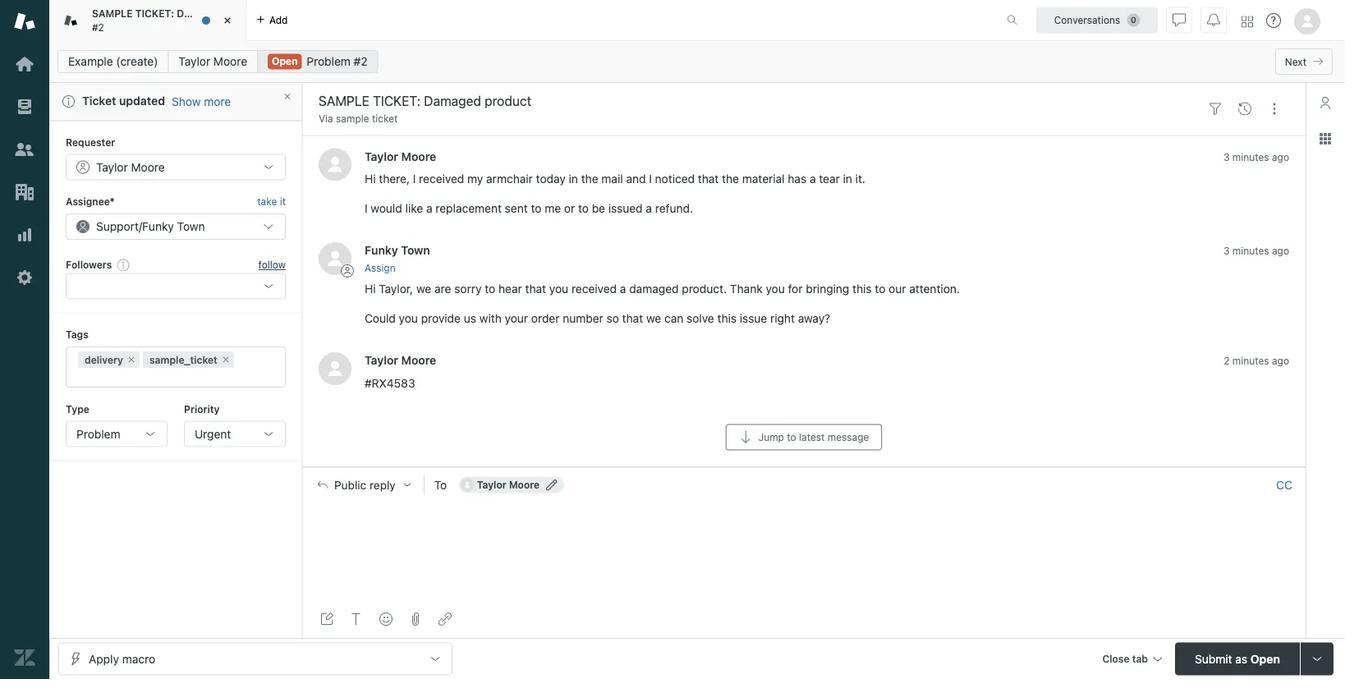 Task type: describe. For each thing, give the bounding box(es) containing it.
main element
[[0, 0, 49, 680]]

issued
[[609, 202, 643, 215]]

noticed
[[655, 172, 695, 186]]

hi for hi taylor, we are sorry to hear that you received a damaged product. thank you for bringing this to our attention.
[[365, 282, 376, 296]]

urgent button
[[184, 421, 286, 447]]

get help image
[[1267, 13, 1282, 28]]

draft mode image
[[320, 613, 334, 626]]

secondary element
[[49, 45, 1346, 78]]

and
[[627, 172, 646, 186]]

apply macro
[[89, 652, 155, 666]]

taylor right taylor.moore@example.com image
[[477, 480, 507, 491]]

it.
[[856, 172, 866, 186]]

ticket updated show more
[[82, 94, 231, 108]]

1 horizontal spatial you
[[550, 282, 569, 296]]

1 minutes from the top
[[1233, 151, 1270, 163]]

2 horizontal spatial you
[[766, 282, 785, 296]]

reporting image
[[14, 224, 35, 246]]

macro
[[122, 652, 155, 666]]

hear
[[499, 282, 522, 296]]

to left our
[[875, 282, 886, 296]]

ticket
[[82, 94, 116, 108]]

next button
[[1276, 48, 1334, 75]]

take it
[[257, 196, 286, 208]]

1 horizontal spatial open
[[1251, 652, 1281, 666]]

avatar image for hi there, i received my armchair today in the mail and i noticed that the material has a tear in it.
[[319, 148, 352, 181]]

button displays agent's chat status as invisible. image
[[1173, 14, 1187, 27]]

tab containing sample ticket: damaged product
[[49, 0, 264, 41]]

ago for hi taylor, we are sorry to hear that you received a damaged product. thank you for bringing this to our attention.
[[1273, 245, 1290, 257]]

sample
[[92, 8, 133, 19]]

edit user image
[[547, 480, 558, 491]]

to inside button
[[787, 432, 797, 443]]

a right like
[[426, 202, 433, 215]]

1 horizontal spatial we
[[647, 312, 662, 326]]

can
[[665, 312, 684, 326]]

close tab button
[[1096, 643, 1169, 678]]

add
[[270, 14, 288, 26]]

with
[[480, 312, 502, 326]]

problem button
[[66, 421, 168, 447]]

follow button
[[259, 257, 286, 272]]

submit
[[1196, 652, 1233, 666]]

solve
[[687, 312, 715, 326]]

hi taylor, we are sorry to hear that you received a damaged product. thank you for bringing this to our attention.
[[365, 282, 960, 296]]

latest
[[800, 432, 825, 443]]

product
[[225, 8, 264, 19]]

provide
[[421, 312, 461, 326]]

0 horizontal spatial you
[[399, 312, 418, 326]]

show more button
[[172, 94, 231, 109]]

sent
[[505, 202, 528, 215]]

so
[[607, 312, 619, 326]]

replacement
[[436, 202, 502, 215]]

hi there, i received my armchair today in the mail and i noticed that the material has a tear in it.
[[365, 172, 866, 186]]

2 horizontal spatial that
[[698, 172, 719, 186]]

hi for hi there, i received my armchair today in the mail and i noticed that the material has a tear in it.
[[365, 172, 376, 186]]

followers element
[[66, 273, 286, 299]]

1 ago from the top
[[1273, 151, 1290, 163]]

sample_ticket
[[150, 354, 218, 366]]

via
[[319, 113, 333, 124]]

would
[[371, 202, 402, 215]]

our
[[889, 282, 907, 296]]

sample ticket: damaged product #2
[[92, 8, 264, 33]]

moore inside secondary element
[[214, 55, 247, 68]]

views image
[[14, 96, 35, 118]]

insert emojis image
[[380, 613, 393, 626]]

ticket
[[372, 113, 398, 124]]

public reply
[[334, 478, 396, 492]]

jump to latest message button
[[726, 425, 883, 451]]

moore left edit user image
[[509, 480, 540, 491]]

conversationlabel log
[[302, 135, 1307, 467]]

assign button
[[365, 261, 396, 275]]

#2 inside secondary element
[[354, 55, 368, 68]]

your
[[505, 312, 528, 326]]

assignee* element
[[66, 214, 286, 240]]

1 horizontal spatial that
[[623, 312, 644, 326]]

minutes for hi taylor, we are sorry to hear that you received a damaged product. thank you for bringing this to our attention.
[[1233, 245, 1270, 257]]

tags
[[66, 329, 89, 341]]

ticket:
[[135, 8, 174, 19]]

damaged
[[177, 8, 223, 19]]

add link (cmd k) image
[[439, 613, 452, 626]]

i would like a replacement sent to me or to be issued a refund.
[[365, 202, 694, 215]]

#rx4583
[[365, 376, 415, 390]]

apply
[[89, 652, 119, 666]]

to left 'me'
[[531, 202, 542, 215]]

2 3 from the top
[[1224, 245, 1230, 257]]

public reply button
[[303, 468, 424, 503]]

taylor up #rx4583 on the bottom
[[365, 354, 399, 367]]

taylor moore up #rx4583 on the bottom
[[365, 354, 437, 367]]

hide composer image
[[798, 461, 811, 474]]

taylor,
[[379, 282, 413, 296]]

tab
[[1133, 654, 1149, 665]]

funky inside funky town assign
[[365, 244, 398, 257]]

tear
[[820, 172, 840, 186]]

message
[[828, 432, 870, 443]]

damaged
[[630, 282, 679, 296]]

example (create) button
[[58, 50, 169, 73]]

add attachment image
[[409, 613, 422, 626]]

number
[[563, 312, 604, 326]]

(create)
[[116, 55, 158, 68]]

2
[[1224, 356, 1230, 367]]

zendesk image
[[14, 648, 35, 669]]

#2 inside sample ticket: damaged product #2
[[92, 21, 104, 33]]

zendesk support image
[[14, 11, 35, 32]]

funky town assign
[[365, 244, 430, 274]]

priority
[[184, 403, 220, 415]]

close
[[1103, 654, 1130, 665]]

avatar image for #rx4583
[[319, 353, 352, 385]]

for
[[788, 282, 803, 296]]

taylor moore right taylor.moore@example.com image
[[477, 480, 540, 491]]

more
[[204, 94, 231, 108]]

1 horizontal spatial i
[[413, 172, 416, 186]]

me
[[545, 202, 561, 215]]

customers image
[[14, 139, 35, 160]]

followers
[[66, 259, 112, 270]]

2 horizontal spatial i
[[649, 172, 652, 186]]

ticket actions image
[[1269, 102, 1282, 116]]

funky town link
[[365, 244, 430, 257]]

taylor inside requester element
[[96, 160, 128, 174]]

like
[[406, 202, 423, 215]]

moore up there,
[[401, 149, 437, 163]]

jump to latest message
[[759, 432, 870, 443]]

refund.
[[656, 202, 694, 215]]

take
[[257, 196, 277, 208]]



Task type: vqa. For each thing, say whether or not it's contained in the screenshot.
"Ticket Actions" image
yes



Task type: locate. For each thing, give the bounding box(es) containing it.
1 vertical spatial received
[[572, 282, 617, 296]]

displays possible ticket submission types image
[[1311, 653, 1325, 666]]

bringing
[[806, 282, 850, 296]]

to left hear
[[485, 282, 496, 296]]

urgent
[[195, 427, 231, 441]]

1 vertical spatial #2
[[354, 55, 368, 68]]

take it button
[[257, 194, 286, 210]]

0 vertical spatial that
[[698, 172, 719, 186]]

1 horizontal spatial in
[[844, 172, 853, 186]]

product.
[[682, 282, 727, 296]]

we left can
[[647, 312, 662, 326]]

open up close ticket collision notification image
[[272, 55, 298, 67]]

taylor up there,
[[365, 149, 399, 163]]

requester element
[[66, 154, 286, 181]]

2 the from the left
[[722, 172, 740, 186]]

0 vertical spatial problem
[[307, 55, 351, 68]]

apps image
[[1320, 132, 1333, 145]]

0 vertical spatial open
[[272, 55, 298, 67]]

support
[[96, 220, 139, 233]]

jump
[[759, 432, 785, 443]]

taylor moore
[[179, 55, 247, 68], [365, 149, 437, 163], [96, 160, 165, 174], [365, 354, 437, 367], [477, 480, 540, 491]]

example
[[68, 55, 113, 68]]

1 vertical spatial 3 minutes ago
[[1224, 245, 1290, 257]]

2 3 minutes ago text field from the top
[[1224, 245, 1290, 257]]

thank
[[730, 282, 763, 296]]

organizations image
[[14, 182, 35, 203]]

in right 'today' in the top of the page
[[569, 172, 578, 186]]

tabs tab list
[[49, 0, 990, 41]]

minutes for #rx4583
[[1233, 356, 1270, 367]]

are
[[435, 282, 451, 296]]

1 3 minutes ago from the top
[[1224, 151, 1290, 163]]

problem
[[307, 55, 351, 68], [76, 427, 120, 441]]

0 vertical spatial 3 minutes ago
[[1224, 151, 1290, 163]]

problem up via
[[307, 55, 351, 68]]

that right so
[[623, 312, 644, 326]]

as
[[1236, 652, 1248, 666]]

1 horizontal spatial remove image
[[221, 355, 231, 365]]

us
[[464, 312, 477, 326]]

town down like
[[401, 244, 430, 257]]

open right as
[[1251, 652, 1281, 666]]

conversations
[[1055, 14, 1121, 26]]

0 vertical spatial we
[[417, 282, 432, 296]]

1 vertical spatial hi
[[365, 282, 376, 296]]

example (create)
[[68, 55, 158, 68]]

1 horizontal spatial problem
[[307, 55, 351, 68]]

that right noticed
[[698, 172, 719, 186]]

#2 down sample in the left top of the page
[[92, 21, 104, 33]]

0 vertical spatial minutes
[[1233, 151, 1270, 163]]

remove image
[[127, 355, 136, 365], [221, 355, 231, 365]]

taylor
[[179, 55, 210, 68], [365, 149, 399, 163], [96, 160, 128, 174], [365, 354, 399, 367], [477, 480, 507, 491]]

problem for problem #2
[[307, 55, 351, 68]]

requester
[[66, 137, 115, 148]]

0 horizontal spatial that
[[526, 282, 546, 296]]

taylor moore link for hi there, i received my armchair today in the mail and i noticed that the material has a tear in it.
[[365, 149, 437, 163]]

avatar image left #rx4583 on the bottom
[[319, 353, 352, 385]]

taylor moore link up #rx4583 on the bottom
[[365, 354, 437, 367]]

0 vertical spatial town
[[177, 220, 205, 233]]

town
[[177, 220, 205, 233], [401, 244, 430, 257]]

taylor moore link up more
[[168, 50, 258, 73]]

2 minutes from the top
[[1233, 245, 1270, 257]]

taylor up show more button
[[179, 55, 210, 68]]

3 minutes from the top
[[1233, 356, 1270, 367]]

2 in from the left
[[844, 172, 853, 186]]

2 minutes ago
[[1224, 356, 1290, 367]]

0 horizontal spatial open
[[272, 55, 298, 67]]

taylor moore down "requester"
[[96, 160, 165, 174]]

taylor moore link up there,
[[365, 149, 437, 163]]

taylor inside 'taylor moore' link
[[179, 55, 210, 68]]

0 vertical spatial #2
[[92, 21, 104, 33]]

funky up assign button
[[365, 244, 398, 257]]

town inside assignee* element
[[177, 220, 205, 233]]

i
[[413, 172, 416, 186], [649, 172, 652, 186], [365, 202, 368, 215]]

remove image right delivery
[[127, 355, 136, 365]]

2 3 minutes ago from the top
[[1224, 245, 1290, 257]]

show
[[172, 94, 201, 108]]

1 vertical spatial 3 minutes ago text field
[[1224, 245, 1290, 257]]

taylor moore link inside secondary element
[[168, 50, 258, 73]]

1 horizontal spatial the
[[722, 172, 740, 186]]

1 horizontal spatial #2
[[354, 55, 368, 68]]

a right has
[[810, 172, 816, 186]]

1 in from the left
[[569, 172, 578, 186]]

problem down type
[[76, 427, 120, 441]]

1 vertical spatial problem
[[76, 427, 120, 441]]

today
[[536, 172, 566, 186]]

1 vertical spatial that
[[526, 282, 546, 296]]

avatar image left assign button
[[319, 242, 352, 275]]

close image
[[219, 12, 236, 29]]

Subject field
[[316, 91, 1198, 111]]

problem #2
[[307, 55, 368, 68]]

taylor moore up more
[[179, 55, 247, 68]]

0 vertical spatial 3
[[1224, 151, 1230, 163]]

3 ago from the top
[[1273, 356, 1290, 367]]

get started image
[[14, 53, 35, 75]]

away?
[[798, 312, 831, 326]]

0 horizontal spatial #2
[[92, 21, 104, 33]]

1 remove image from the left
[[127, 355, 136, 365]]

we left are
[[417, 282, 432, 296]]

0 horizontal spatial i
[[365, 202, 368, 215]]

2 ago from the top
[[1273, 245, 1290, 257]]

#2 up via sample ticket
[[354, 55, 368, 68]]

taylor.moore@example.com image
[[461, 479, 474, 492]]

could you provide us with your order number so that we can solve this issue right away?
[[365, 312, 831, 326]]

hi left there,
[[365, 172, 376, 186]]

0 vertical spatial taylor moore link
[[168, 50, 258, 73]]

0 horizontal spatial the
[[582, 172, 599, 186]]

order
[[532, 312, 560, 326]]

open inside secondary element
[[272, 55, 298, 67]]

1 vertical spatial avatar image
[[319, 242, 352, 275]]

problem inside problem popup button
[[76, 427, 120, 441]]

town right /
[[177, 220, 205, 233]]

3 avatar image from the top
[[319, 353, 352, 385]]

sorry
[[455, 282, 482, 296]]

follow
[[259, 259, 286, 271]]

ago for #rx4583
[[1273, 356, 1290, 367]]

minutes
[[1233, 151, 1270, 163], [1233, 245, 1270, 257], [1233, 356, 1270, 367]]

0 vertical spatial this
[[853, 282, 872, 296]]

via sample ticket
[[319, 113, 398, 124]]

2 vertical spatial avatar image
[[319, 353, 352, 385]]

cc
[[1277, 478, 1293, 492]]

issue
[[740, 312, 768, 326]]

i right and
[[649, 172, 652, 186]]

be
[[592, 202, 606, 215]]

to right or
[[578, 202, 589, 215]]

the left material
[[722, 172, 740, 186]]

attention.
[[910, 282, 960, 296]]

that right hear
[[526, 282, 546, 296]]

2 avatar image from the top
[[319, 242, 352, 275]]

remove image right sample_ticket
[[221, 355, 231, 365]]

1 vertical spatial open
[[1251, 652, 1281, 666]]

sample
[[336, 113, 369, 124]]

format text image
[[350, 613, 363, 626]]

alert containing ticket updated
[[49, 83, 302, 121]]

1 horizontal spatial this
[[853, 282, 872, 296]]

in left it.
[[844, 172, 853, 186]]

1 vertical spatial taylor moore link
[[365, 149, 437, 163]]

1 vertical spatial minutes
[[1233, 245, 1270, 257]]

customer context image
[[1320, 96, 1333, 109]]

1 3 from the top
[[1224, 151, 1230, 163]]

0 horizontal spatial we
[[417, 282, 432, 296]]

1 horizontal spatial received
[[572, 282, 617, 296]]

1 vertical spatial we
[[647, 312, 662, 326]]

right
[[771, 312, 795, 326]]

2 remove image from the left
[[221, 355, 231, 365]]

add button
[[247, 0, 298, 40]]

0 vertical spatial 3 minutes ago text field
[[1224, 151, 1290, 163]]

/
[[139, 220, 142, 233]]

to right jump
[[787, 432, 797, 443]]

info on adding followers image
[[117, 258, 130, 271]]

armchair
[[487, 172, 533, 186]]

town inside funky town assign
[[401, 244, 430, 257]]

assignee*
[[66, 196, 115, 208]]

taylor down "requester"
[[96, 160, 128, 174]]

2 vertical spatial minutes
[[1233, 356, 1270, 367]]

next
[[1286, 56, 1307, 67]]

1 vertical spatial town
[[401, 244, 430, 257]]

to
[[434, 478, 447, 492]]

material
[[743, 172, 785, 186]]

you right could
[[399, 312, 418, 326]]

close tab
[[1103, 654, 1149, 665]]

1 horizontal spatial town
[[401, 244, 430, 257]]

0 horizontal spatial remove image
[[127, 355, 136, 365]]

a right issued
[[646, 202, 652, 215]]

this
[[853, 282, 872, 296], [718, 312, 737, 326]]

0 vertical spatial hi
[[365, 172, 376, 186]]

2 vertical spatial taylor moore link
[[365, 354, 437, 367]]

problem inside secondary element
[[307, 55, 351, 68]]

this left issue
[[718, 312, 737, 326]]

zendesk products image
[[1242, 16, 1254, 28]]

notifications image
[[1208, 14, 1221, 27]]

this right "bringing" at right
[[853, 282, 872, 296]]

alert
[[49, 83, 302, 121]]

funky inside assignee* element
[[142, 220, 174, 233]]

my
[[468, 172, 483, 186]]

remove image for sample_ticket
[[221, 355, 231, 365]]

or
[[564, 202, 575, 215]]

filter image
[[1210, 102, 1223, 116]]

1 vertical spatial funky
[[365, 244, 398, 257]]

#2
[[92, 21, 104, 33], [354, 55, 368, 68]]

0 vertical spatial avatar image
[[319, 148, 352, 181]]

funky right the support
[[142, 220, 174, 233]]

the left mail
[[582, 172, 599, 186]]

received left my
[[419, 172, 465, 186]]

2 hi from the top
[[365, 282, 376, 296]]

has
[[788, 172, 807, 186]]

0 horizontal spatial problem
[[76, 427, 120, 441]]

0 horizontal spatial funky
[[142, 220, 174, 233]]

problem for problem
[[76, 427, 120, 441]]

moore down the close icon
[[214, 55, 247, 68]]

1 vertical spatial this
[[718, 312, 737, 326]]

3 minutes ago text field
[[1224, 151, 1290, 163], [1224, 245, 1290, 257]]

0 horizontal spatial this
[[718, 312, 737, 326]]

0 vertical spatial ago
[[1273, 151, 1290, 163]]

1 avatar image from the top
[[319, 148, 352, 181]]

could
[[365, 312, 396, 326]]

you up order
[[550, 282, 569, 296]]

2 minutes ago text field
[[1224, 356, 1290, 367]]

received up could you provide us with your order number so that we can solve this issue right away?
[[572, 282, 617, 296]]

moore up #rx4583 on the bottom
[[401, 354, 437, 367]]

the
[[582, 172, 599, 186], [722, 172, 740, 186]]

you left for
[[766, 282, 785, 296]]

taylor moore inside requester element
[[96, 160, 165, 174]]

0 vertical spatial received
[[419, 172, 465, 186]]

a left damaged
[[620, 282, 627, 296]]

taylor moore link for #rx4583
[[365, 354, 437, 367]]

taylor moore up there,
[[365, 149, 437, 163]]

tab
[[49, 0, 264, 41]]

in
[[569, 172, 578, 186], [844, 172, 853, 186]]

1 horizontal spatial funky
[[365, 244, 398, 257]]

it
[[280, 196, 286, 208]]

ago
[[1273, 151, 1290, 163], [1273, 245, 1290, 257], [1273, 356, 1290, 367]]

remove image for delivery
[[127, 355, 136, 365]]

conversations button
[[1037, 7, 1159, 33]]

0 horizontal spatial town
[[177, 220, 205, 233]]

2 vertical spatial ago
[[1273, 356, 1290, 367]]

1 vertical spatial 3
[[1224, 245, 1230, 257]]

a
[[810, 172, 816, 186], [426, 202, 433, 215], [646, 202, 652, 215], [620, 282, 627, 296]]

0 horizontal spatial in
[[569, 172, 578, 186]]

moore up support / funky town
[[131, 160, 165, 174]]

1 hi from the top
[[365, 172, 376, 186]]

reply
[[370, 478, 396, 492]]

0 vertical spatial funky
[[142, 220, 174, 233]]

i right there,
[[413, 172, 416, 186]]

assign
[[365, 262, 396, 274]]

hi down assign
[[365, 282, 376, 296]]

i left would on the left top
[[365, 202, 368, 215]]

avatar image down via
[[319, 148, 352, 181]]

admin image
[[14, 267, 35, 288]]

2 vertical spatial that
[[623, 312, 644, 326]]

1 the from the left
[[582, 172, 599, 186]]

avatar image
[[319, 148, 352, 181], [319, 242, 352, 275], [319, 353, 352, 385]]

3 minutes ago
[[1224, 151, 1290, 163], [1224, 245, 1290, 257]]

1 3 minutes ago text field from the top
[[1224, 151, 1290, 163]]

submit as open
[[1196, 652, 1281, 666]]

public
[[334, 478, 367, 492]]

moore inside requester element
[[131, 160, 165, 174]]

close ticket collision notification image
[[283, 92, 293, 101]]

support / funky town
[[96, 220, 205, 233]]

1 vertical spatial ago
[[1273, 245, 1290, 257]]

taylor moore inside 'taylor moore' link
[[179, 55, 247, 68]]

0 horizontal spatial received
[[419, 172, 465, 186]]

events image
[[1239, 102, 1252, 116]]



